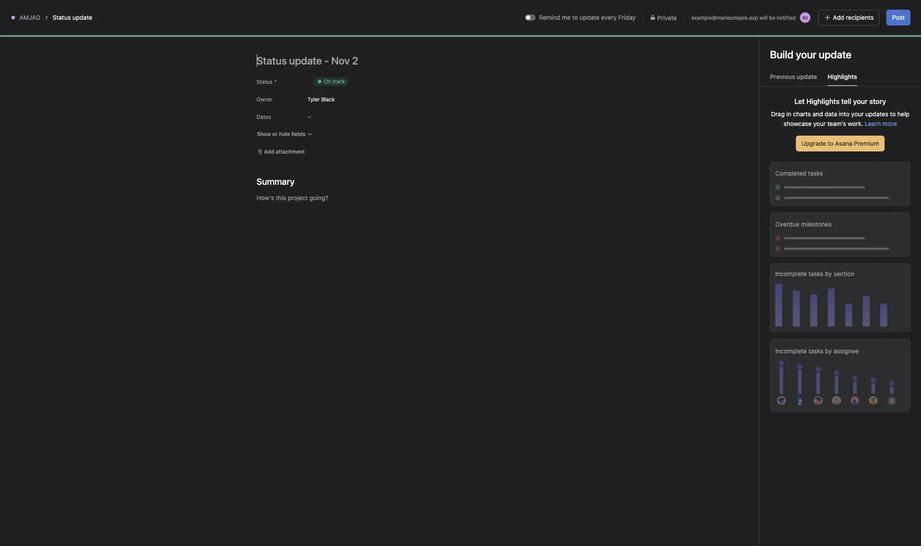 Task type: locate. For each thing, give the bounding box(es) containing it.
on track inside on track button
[[770, 86, 794, 93]]

2 horizontal spatial track
[[867, 86, 881, 93]]

add recipients button
[[819, 10, 880, 25]]

1 horizontal spatial on track
[[770, 86, 794, 93]]

status left *
[[257, 79, 273, 85]]

1 horizontal spatial track
[[780, 86, 794, 93]]

highlights
[[828, 73, 857, 80], [807, 97, 840, 105]]

off
[[856, 86, 865, 93]]

0 vertical spatial ago
[[794, 177, 803, 184]]

0 horizontal spatial and
[[304, 101, 314, 108]]

black
[[321, 96, 335, 103], [784, 223, 800, 231]]

2 horizontal spatial and
[[813, 110, 823, 118]]

update for previous update
[[797, 73, 817, 80]]

at
[[816, 86, 822, 93]]

0 vertical spatial minutes
[[773, 177, 793, 184]]

Section title text field
[[257, 176, 295, 188]]

0 vertical spatial status
[[53, 14, 71, 21]]

0 horizontal spatial example@mailexmaple.exp
[[691, 14, 758, 21]]

minutes
[[773, 177, 793, 184], [808, 224, 828, 231]]

1 horizontal spatial tyler
[[768, 223, 782, 231]]

minutes right 4
[[773, 177, 793, 184]]

private
[[657, 14, 677, 21]]

ex
[[803, 14, 808, 21], [820, 34, 826, 40], [783, 190, 788, 196]]

0 horizontal spatial tyler
[[308, 96, 320, 103]]

your up work.
[[851, 110, 864, 118]]

example@mailexmaple.exp down members
[[796, 166, 884, 174]]

0 vertical spatial tb
[[811, 34, 818, 40]]

1 horizontal spatial minutes
[[808, 224, 828, 231]]

let highlights tell your story
[[795, 97, 886, 105]]

0 vertical spatial example@mailexmaple.exp
[[691, 14, 758, 21]]

remove from starred image
[[193, 29, 200, 36]]

add
[[833, 14, 844, 21], [264, 148, 274, 155]]

1 horizontal spatial and
[[782, 166, 794, 174]]

friday
[[618, 14, 636, 21]]

example@mailexmaple.exp left the will
[[691, 14, 758, 21]]

upgrade inside button
[[867, 7, 888, 14]]

add left recipients
[[833, 14, 844, 21]]

track for on track button
[[780, 86, 794, 93]]

1 horizontal spatial add
[[833, 14, 844, 21]]

minutes right 8
[[808, 224, 828, 231]]

8
[[803, 224, 807, 231]]

track up your story at the top
[[867, 86, 881, 93]]

status for status *
[[257, 79, 273, 85]]

upgrade down showcase
[[802, 140, 826, 147]]

i expect 100% and no less!
[[262, 101, 338, 108]]

1 vertical spatial black
[[784, 223, 800, 231]]

less!
[[324, 101, 338, 108]]

drag
[[771, 110, 785, 118]]

1 vertical spatial ex
[[820, 34, 826, 40]]

help
[[898, 110, 910, 118]]

track for off track button
[[867, 86, 881, 93]]

track up the less!
[[332, 78, 345, 85]]

build
[[770, 48, 794, 61]]

your
[[851, 110, 864, 118], [813, 120, 826, 127]]

ex right notified
[[803, 14, 808, 21]]

you
[[768, 166, 780, 174]]

add inside button
[[833, 14, 844, 21]]

and for no
[[304, 101, 314, 108]]

build your update
[[770, 48, 852, 61]]

0 vertical spatial upgrade
[[867, 7, 888, 14]]

0 vertical spatial ex
[[803, 14, 808, 21]]

tb
[[811, 34, 818, 40], [770, 190, 777, 196]]

Project description title text field
[[256, 75, 351, 93]]

premium
[[854, 140, 879, 147]]

1 horizontal spatial your
[[851, 110, 864, 118]]

add inside popup button
[[264, 148, 274, 155]]

1 vertical spatial and
[[813, 110, 823, 118]]

highlights down at risk
[[807, 97, 840, 105]]

ex up project created
[[783, 190, 788, 196]]

and left no
[[304, 101, 314, 108]]

you and example@mailexmaple.exp joined button
[[768, 166, 906, 175]]

amjad
[[19, 14, 40, 21]]

on inside on track button
[[770, 86, 778, 93]]

show
[[257, 131, 271, 137]]

ex inside ex button
[[803, 14, 808, 21]]

0 vertical spatial and
[[304, 101, 314, 108]]

be
[[769, 14, 775, 21]]

upgrade to asana premium button
[[796, 136, 885, 151]]

1 horizontal spatial upgrade
[[867, 7, 888, 14]]

0 horizontal spatial on track
[[324, 78, 345, 85]]

to
[[572, 14, 578, 21], [890, 110, 896, 118], [828, 140, 834, 147], [818, 144, 824, 151]]

1 horizontal spatial on
[[770, 86, 778, 93]]

0 horizontal spatial status
[[53, 14, 71, 21]]

1 horizontal spatial ago
[[829, 224, 839, 231]]

minutes inside you and example@mailexmaple.exp joined 4 minutes ago
[[773, 177, 793, 184]]

upgrade
[[867, 7, 888, 14], [802, 140, 826, 147]]

what's the status?
[[757, 65, 831, 75]]

on inside on track popup button
[[324, 78, 331, 85]]

1 vertical spatial on track
[[770, 86, 794, 93]]

1 vertical spatial tb
[[770, 190, 777, 196]]

on track button
[[308, 74, 354, 90]]

and right you
[[782, 166, 794, 174]]

status
[[53, 14, 71, 21], [257, 79, 273, 85]]

black down on track popup button
[[321, 96, 335, 103]]

1 vertical spatial add
[[264, 148, 274, 155]]

tyler up —
[[308, 96, 320, 103]]

on
[[324, 78, 331, 85], [770, 86, 778, 93]]

hide
[[279, 131, 290, 137]]

0 vertical spatial highlights
[[828, 73, 857, 80]]

update up home link
[[72, 14, 92, 21]]

on up the tyler black
[[324, 78, 331, 85]]

risk
[[824, 86, 834, 93]]

0 vertical spatial your
[[851, 110, 864, 118]]

2 horizontal spatial update
[[797, 73, 817, 80]]

on down the previous
[[770, 86, 778, 93]]

0 horizontal spatial ago
[[794, 177, 803, 184]]

owner
[[257, 96, 273, 103]]

1 horizontal spatial black
[[784, 223, 800, 231]]

in
[[786, 110, 791, 118]]

tell
[[842, 97, 851, 105]]

update left the every
[[580, 14, 600, 21]]

highlights up risk
[[828, 73, 857, 80]]

1 horizontal spatial status
[[257, 79, 273, 85]]

asana
[[835, 140, 853, 147]]

on track down the previous
[[770, 86, 794, 93]]

post
[[892, 14, 905, 21]]

to left asana
[[828, 140, 834, 147]]

on track inside on track popup button
[[324, 78, 345, 85]]

0 horizontal spatial ex
[[783, 190, 788, 196]]

track down the previous
[[780, 86, 794, 93]]

1 horizontal spatial example@mailexmaple.exp
[[796, 166, 884, 174]]

1 vertical spatial highlights
[[807, 97, 840, 105]]

tab list
[[760, 72, 921, 87]]

update up at
[[797, 73, 817, 80]]

1 vertical spatial upgrade
[[802, 140, 826, 147]]

to up more
[[890, 110, 896, 118]]

0 horizontal spatial update
[[72, 14, 92, 21]]

status up home link
[[53, 14, 71, 21]]

0 horizontal spatial upgrade
[[802, 140, 826, 147]]

update
[[72, 14, 92, 21], [580, 14, 600, 21], [797, 73, 817, 80]]

at risk
[[816, 86, 834, 93]]

0 vertical spatial black
[[321, 96, 335, 103]]

ex up your update
[[820, 34, 826, 40]]

tab list containing previous update
[[760, 72, 921, 87]]

black down project created
[[784, 223, 800, 231]]

learn more
[[865, 120, 897, 127]]

and left data
[[813, 110, 823, 118]]

0 horizontal spatial add
[[264, 148, 274, 155]]

update for status update
[[72, 14, 92, 21]]

post button
[[887, 10, 911, 25]]

tyler down project created
[[768, 223, 782, 231]]

tb up build your update
[[811, 34, 818, 40]]

add down show
[[264, 148, 274, 155]]

None text field
[[142, 25, 176, 41]]

1 vertical spatial status
[[257, 79, 273, 85]]

to inside the drag in charts and data into your updates to help showcase your team's work.
[[890, 110, 896, 118]]

0 vertical spatial add
[[833, 14, 844, 21]]

learn
[[865, 120, 881, 127]]

1 horizontal spatial ex
[[803, 14, 808, 21]]

0 horizontal spatial on
[[324, 78, 331, 85]]

upgrade left post
[[867, 7, 888, 14]]

your down data
[[813, 120, 826, 127]]

0 horizontal spatial minutes
[[773, 177, 793, 184]]

tyler
[[308, 96, 320, 103], [768, 223, 782, 231]]

upgrade inside button
[[802, 140, 826, 147]]

track
[[332, 78, 345, 85], [780, 86, 794, 93], [867, 86, 881, 93]]

1 vertical spatial ago
[[829, 224, 839, 231]]

board image
[[121, 32, 132, 43]]

on track up the tyler black
[[324, 78, 345, 85]]

0 vertical spatial on track
[[324, 78, 345, 85]]

ago right 4
[[794, 177, 803, 184]]

0 horizontal spatial your
[[813, 120, 826, 127]]

joined
[[886, 166, 906, 174]]

remind me to update every friday
[[539, 14, 636, 21]]

0 horizontal spatial track
[[332, 78, 345, 85]]

1 vertical spatial example@mailexmaple.exp
[[796, 166, 884, 174]]

and inside the drag in charts and data into your updates to help showcase your team's work.
[[813, 110, 823, 118]]

work.
[[848, 120, 863, 127]]

example@mailexmaple.exp inside you and example@mailexmaple.exp joined 4 minutes ago
[[796, 166, 884, 174]]

2 vertical spatial and
[[782, 166, 794, 174]]

1 vertical spatial tyler
[[768, 223, 782, 231]]

ago right 8
[[829, 224, 839, 231]]

status *
[[257, 79, 277, 85]]

upgrade button
[[863, 4, 892, 17]]

showcase
[[784, 120, 812, 127]]

1 vertical spatial on
[[770, 86, 778, 93]]

drag in charts and data into your updates to help showcase your team's work.
[[771, 110, 910, 127]]

1 vertical spatial minutes
[[808, 224, 828, 231]]

on track
[[324, 78, 345, 85], [770, 86, 794, 93]]

tb down 4
[[770, 190, 777, 196]]

and
[[304, 101, 314, 108], [813, 110, 823, 118], [782, 166, 794, 174]]

minutes inside project created tyler black 8 minutes ago
[[808, 224, 828, 231]]

example@mailexmaple.exp
[[691, 14, 758, 21], [796, 166, 884, 174]]

0 vertical spatial on
[[324, 78, 331, 85]]



Task type: vqa. For each thing, say whether or not it's contained in the screenshot.
the rightmost Ja Button
no



Task type: describe. For each thing, give the bounding box(es) containing it.
upgrade for upgrade
[[867, 7, 888, 14]]

add recipients
[[833, 14, 874, 21]]

off track button
[[844, 82, 887, 97]]

message
[[786, 144, 816, 151]]

off track
[[856, 86, 881, 93]]

ex button
[[796, 11, 812, 24]]

ago inside you and example@mailexmaple.exp joined 4 minutes ago
[[794, 177, 803, 184]]

tyler black link
[[768, 223, 800, 231]]

send
[[768, 144, 785, 151]]

updates
[[866, 110, 889, 118]]

add for add recipients
[[833, 14, 844, 21]]

fields
[[292, 131, 306, 137]]

project created
[[768, 213, 818, 221]]

project roles
[[262, 179, 311, 189]]

team's
[[828, 120, 846, 127]]

home
[[23, 30, 40, 37]]

add attachment
[[264, 148, 305, 155]]

me
[[562, 14, 571, 21]]

or
[[272, 131, 278, 137]]

amjad link
[[19, 14, 40, 21]]

4
[[768, 177, 771, 184]]

expect
[[265, 101, 284, 108]]

to right message
[[818, 144, 824, 151]]

track inside popup button
[[332, 78, 345, 85]]

*
[[274, 79, 277, 85]]

1 horizontal spatial tb
[[811, 34, 818, 40]]

learn more link
[[865, 120, 897, 127]]

on track button
[[757, 82, 800, 97]]

previous update
[[770, 73, 817, 80]]

the status?
[[787, 65, 831, 75]]

2 horizontal spatial ex
[[820, 34, 826, 40]]

remind me to update every friday switch
[[525, 14, 536, 21]]

tyler inside project created tyler black 8 minutes ago
[[768, 223, 782, 231]]

send message to members button
[[768, 144, 857, 151]]

and for data
[[813, 110, 823, 118]]

data
[[825, 110, 837, 118]]

add attachment button
[[253, 146, 309, 158]]

let
[[795, 97, 805, 105]]

at risk button
[[804, 82, 840, 97]]

black inside project created tyler black 8 minutes ago
[[784, 223, 800, 231]]

upgrade for upgrade to asana premium
[[802, 140, 826, 147]]

example@mailexmaple.exp will be notified
[[691, 14, 796, 21]]

0 horizontal spatial black
[[321, 96, 335, 103]]

attachment
[[276, 148, 305, 155]]

will
[[760, 14, 768, 21]]

2 vertical spatial ex
[[783, 190, 788, 196]]

i
[[262, 101, 263, 108]]

—
[[308, 114, 311, 119]]

share
[[844, 34, 858, 40]]

add for add attachment
[[264, 148, 274, 155]]

share button
[[833, 31, 862, 43]]

previous
[[770, 73, 795, 80]]

0 horizontal spatial tb
[[770, 190, 777, 196]]

status update
[[53, 14, 92, 21]]

to right me
[[572, 14, 578, 21]]

members
[[826, 144, 857, 151]]

what's
[[757, 65, 785, 75]]

100%
[[286, 101, 302, 108]]

every
[[601, 14, 617, 21]]

no
[[316, 101, 323, 108]]

show or hide fields button
[[253, 128, 317, 141]]

hide sidebar image
[[11, 7, 18, 14]]

show or hide fields
[[257, 131, 306, 137]]

remind
[[539, 14, 560, 21]]

home link
[[5, 27, 100, 41]]

notified
[[777, 14, 796, 21]]

0 vertical spatial tyler
[[308, 96, 320, 103]]

Title of update text field
[[257, 51, 520, 70]]

you and example@mailexmaple.exp joined 4 minutes ago
[[768, 166, 906, 184]]

project created tyler black 8 minutes ago
[[768, 213, 839, 231]]

tyler black
[[308, 96, 335, 103]]

dates
[[257, 114, 271, 120]]

into
[[839, 110, 850, 118]]

send message to members
[[768, 144, 857, 151]]

and inside you and example@mailexmaple.exp joined 4 minutes ago
[[782, 166, 794, 174]]

status for status update
[[53, 14, 71, 21]]

highlights inside tab list
[[828, 73, 857, 80]]

charts
[[793, 110, 811, 118]]

more
[[883, 120, 897, 127]]

recipients
[[846, 14, 874, 21]]

upgrade to asana premium
[[802, 140, 879, 147]]

ago inside project created tyler black 8 minutes ago
[[829, 224, 839, 231]]

to inside button
[[828, 140, 834, 147]]

your story
[[853, 97, 886, 105]]

1 horizontal spatial update
[[580, 14, 600, 21]]

your update
[[796, 48, 852, 61]]

1 vertical spatial your
[[813, 120, 826, 127]]



